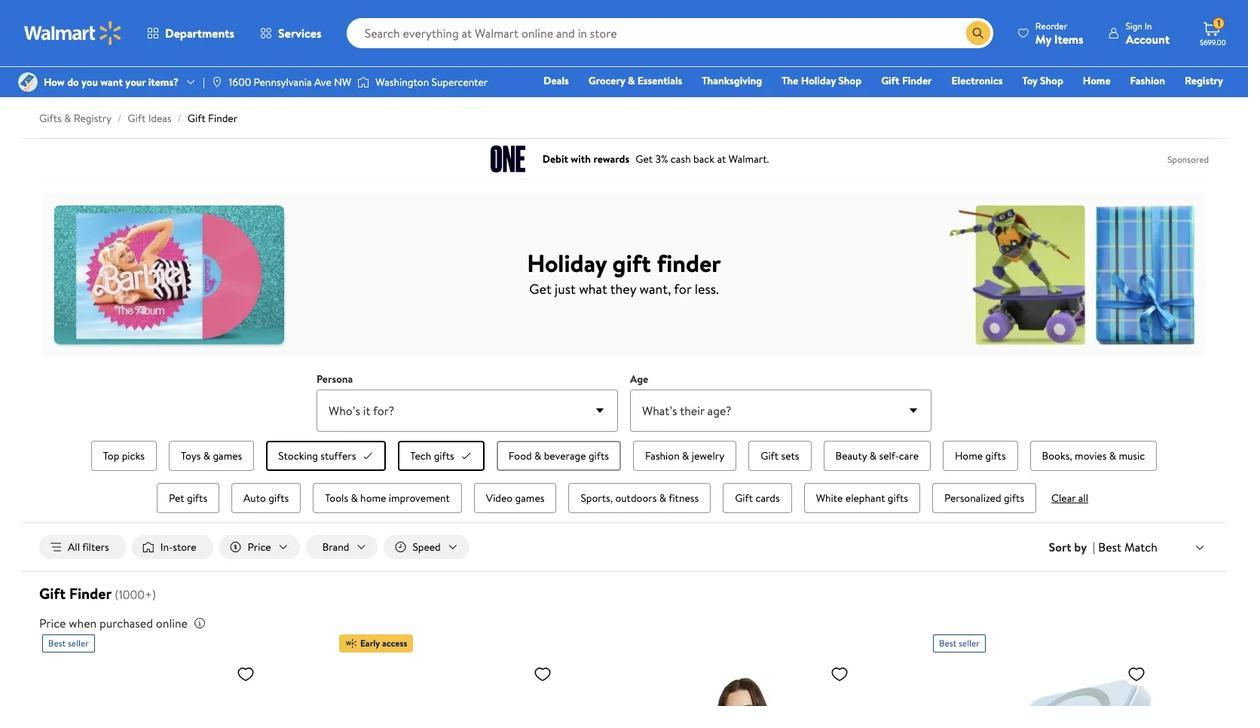 Task type: locate. For each thing, give the bounding box(es) containing it.
toys
[[181, 448, 201, 464]]

0 horizontal spatial holiday
[[527, 246, 607, 279]]

one
[[1108, 94, 1130, 109]]

top
[[103, 448, 119, 464]]

fashion left jewelry
[[645, 448, 680, 464]]

top picks list item
[[88, 438, 160, 474]]

0 horizontal spatial /
[[118, 111, 122, 126]]

ave
[[314, 75, 332, 90]]

finder left electronics link
[[902, 73, 932, 88]]

thanksgiving
[[702, 73, 762, 88]]

$699.00
[[1200, 37, 1226, 47]]

they
[[610, 279, 636, 298]]

2 horizontal spatial best
[[1098, 539, 1122, 555]]

gifts right personalized
[[1004, 491, 1024, 506]]

onn. 32 class hd (720p) led roku smart tv (100012589) image
[[42, 659, 261, 706]]

finder up when
[[69, 584, 112, 604]]

& for beauty & self-care
[[870, 448, 877, 464]]

online
[[156, 615, 188, 632]]

auto gifts list item
[[228, 480, 304, 516]]

all filters button
[[39, 535, 126, 559]]

& right food
[[534, 448, 541, 464]]

& right toys
[[203, 448, 210, 464]]

gift cards button
[[723, 483, 792, 513]]

price button
[[219, 535, 300, 559]]

personalized gifts list item
[[929, 480, 1040, 516]]

games right toys
[[213, 448, 242, 464]]

tech gifts
[[410, 448, 454, 464]]

1 horizontal spatial gift finder link
[[874, 72, 939, 89]]

2 horizontal spatial finder
[[902, 73, 932, 88]]

1 horizontal spatial holiday
[[801, 73, 836, 88]]

price down auto
[[248, 540, 271, 555]]

seller for anker 622 magnetic battery (maggo) 5000mah wireless power bank foldable portable charger, blue image
[[959, 637, 980, 650]]

0 vertical spatial price
[[248, 540, 271, 555]]

video games button
[[474, 483, 557, 513]]

0 vertical spatial |
[[203, 75, 205, 90]]

books, movies & music list item
[[1027, 438, 1160, 474]]

video games list item
[[471, 480, 560, 516]]

& right gifts
[[64, 111, 71, 126]]

gifts right elephant
[[888, 491, 908, 506]]

home link
[[1076, 72, 1118, 89]]

1 / from the left
[[118, 111, 122, 126]]

1 horizontal spatial fashion
[[1130, 73, 1165, 88]]

personalized gifts
[[944, 491, 1024, 506]]

0 horizontal spatial finder
[[69, 584, 112, 604]]

gifts right pet
[[187, 491, 207, 506]]

1 vertical spatial home
[[955, 448, 983, 464]]

gift left cards
[[735, 491, 753, 506]]

1 horizontal spatial |
[[1093, 539, 1095, 556]]

| left 1600
[[203, 75, 205, 90]]

1 horizontal spatial games
[[515, 491, 545, 506]]

books,
[[1042, 448, 1072, 464]]

essentials
[[638, 73, 682, 88]]

gifts right auto
[[268, 491, 289, 506]]

2 seller from the left
[[959, 637, 980, 650]]

gifts inside the pet gifts "button"
[[187, 491, 207, 506]]

0 vertical spatial games
[[213, 448, 242, 464]]

shop left gift finder
[[838, 73, 862, 88]]

in-store
[[160, 540, 196, 555]]

finder down 1600
[[208, 111, 238, 126]]

legal information image
[[194, 617, 206, 630]]

deals link
[[537, 72, 576, 89]]

&
[[628, 73, 635, 88], [64, 111, 71, 126], [203, 448, 210, 464], [534, 448, 541, 464], [682, 448, 689, 464], [870, 448, 877, 464], [1109, 448, 1116, 464], [351, 491, 358, 506], [659, 491, 666, 506]]

care
[[899, 448, 919, 464]]

gifts inside tech gifts button
[[434, 448, 454, 464]]

& for grocery & essentials
[[628, 73, 635, 88]]

best match button
[[1095, 537, 1209, 557]]

seller
[[68, 637, 89, 650], [959, 637, 980, 650]]

(1000+)
[[115, 587, 156, 603]]

gift sets list item
[[746, 438, 814, 474]]

 image
[[18, 72, 38, 92]]

0 horizontal spatial |
[[203, 75, 205, 90]]

1 vertical spatial price
[[39, 615, 66, 632]]

gift down all filters button
[[39, 584, 66, 604]]

 image for 1600 pennsylvania ave nw
[[211, 76, 223, 88]]

home up personalized
[[955, 448, 983, 464]]

/ right ideas at the left of page
[[178, 111, 182, 126]]

games right video
[[515, 491, 545, 506]]

elephant
[[846, 491, 885, 506]]

personalized gifts button
[[932, 483, 1036, 513]]

holiday
[[801, 73, 836, 88], [527, 246, 607, 279]]

picks
[[122, 448, 145, 464]]

deals
[[544, 73, 569, 88]]

stuffers
[[321, 448, 356, 464]]

0 horizontal spatial best
[[48, 637, 66, 650]]

no boundaries juniors plaid faux sherpa shacket, sizes xs-xxxl image
[[636, 659, 855, 706]]

want
[[100, 75, 123, 90]]

gifts for personalized gifts
[[1004, 491, 1024, 506]]

gifts & registry link
[[39, 111, 112, 126]]

gifts right beverage
[[589, 448, 609, 464]]

food & beverage gifts button
[[497, 441, 621, 471]]

finder for gift finder
[[902, 73, 932, 88]]

gifts up personalized gifts button
[[986, 448, 1006, 464]]

1 horizontal spatial price
[[248, 540, 271, 555]]

finder
[[902, 73, 932, 88], [208, 111, 238, 126], [69, 584, 112, 604]]

0 vertical spatial fashion
[[1130, 73, 1165, 88]]

1 horizontal spatial best seller
[[939, 637, 980, 650]]

grocery
[[589, 73, 625, 88]]

gifts inside home gifts button
[[986, 448, 1006, 464]]

gift finder
[[881, 73, 932, 88]]

clear all
[[1052, 491, 1088, 506]]

in
[[1145, 19, 1152, 32]]

jewelry
[[692, 448, 725, 464]]

gift for gift finder
[[881, 73, 900, 88]]

2 vertical spatial finder
[[69, 584, 112, 604]]

& inside "list item"
[[203, 448, 210, 464]]

just
[[555, 279, 576, 298]]

 image left 1600
[[211, 76, 223, 88]]

home gifts button
[[943, 441, 1018, 471]]

fashion inside 'button'
[[645, 448, 680, 464]]

fashion & jewelry button
[[633, 441, 737, 471]]

sort and filter section element
[[21, 523, 1227, 571]]

speed
[[413, 540, 441, 555]]

1 vertical spatial games
[[515, 491, 545, 506]]

gift inside button
[[735, 491, 753, 506]]

group containing top picks
[[75, 438, 1173, 516]]

gifts inside auto gifts button
[[268, 491, 289, 506]]

all
[[68, 540, 80, 555]]

1 $699.00
[[1200, 17, 1226, 47]]

sports, outdoors & fitness button
[[569, 483, 711, 513]]

1 horizontal spatial  image
[[357, 75, 370, 90]]

| right by
[[1093, 539, 1095, 556]]

you
[[81, 75, 98, 90]]

 image
[[357, 75, 370, 90], [211, 76, 223, 88]]

games inside video games button
[[515, 491, 545, 506]]

0 horizontal spatial registry
[[74, 111, 112, 126]]

age
[[630, 372, 648, 387]]

1 horizontal spatial best
[[939, 637, 957, 650]]

& inside 'button'
[[682, 448, 689, 464]]

sign in to add to favorites list, anker 622 magnetic battery (maggo) 5000mah wireless power bank foldable portable charger, blue image
[[1128, 665, 1146, 684]]

0 vertical spatial gift finder link
[[874, 72, 939, 89]]

& right grocery
[[628, 73, 635, 88]]

gift right the holiday shop link
[[881, 73, 900, 88]]

0 vertical spatial home
[[1083, 73, 1111, 88]]

stocking stuffers button
[[266, 441, 386, 471]]

 image right nw
[[357, 75, 370, 90]]

/ left "gift ideas" link
[[118, 111, 122, 126]]

1 horizontal spatial /
[[178, 111, 182, 126]]

fashion up debit
[[1130, 73, 1165, 88]]

registry up walmart+ link
[[1185, 73, 1223, 88]]

seller for the onn. 32 class hd (720p) led roku smart tv (100012589) image
[[68, 637, 89, 650]]

home for home gifts
[[955, 448, 983, 464]]

gift right ideas at the left of page
[[188, 111, 206, 126]]

games inside toys & games button
[[213, 448, 242, 464]]

1 horizontal spatial shop
[[1040, 73, 1063, 88]]

best seller for anker 622 magnetic battery (maggo) 5000mah wireless power bank foldable portable charger, blue image
[[939, 637, 980, 650]]

& left jewelry
[[682, 448, 689, 464]]

holiday gift finder get just what they want, for less.
[[527, 246, 721, 298]]

your
[[125, 75, 146, 90]]

0 vertical spatial finder
[[902, 73, 932, 88]]

1 seller from the left
[[68, 637, 89, 650]]

fashion for fashion & jewelry
[[645, 448, 680, 464]]

group
[[75, 438, 1173, 516]]

sign in to add to favorites list, no boundaries juniors plaid faux sherpa shacket, sizes xs-xxxl image
[[831, 665, 849, 684]]

clear
[[1052, 491, 1076, 506]]

gifts inside personalized gifts button
[[1004, 491, 1024, 506]]

1 vertical spatial fashion
[[645, 448, 680, 464]]

0 horizontal spatial seller
[[68, 637, 89, 650]]

departments
[[165, 25, 234, 41]]

food & beverage gifts list item
[[494, 438, 624, 474]]

1 horizontal spatial registry
[[1185, 73, 1223, 88]]

how do you want your items?
[[44, 75, 179, 90]]

1 horizontal spatial seller
[[959, 637, 980, 650]]

2 best seller from the left
[[939, 637, 980, 650]]

home up one
[[1083, 73, 1111, 88]]

price left when
[[39, 615, 66, 632]]

registry inside 'registry one debit'
[[1185, 73, 1223, 88]]

self-
[[879, 448, 899, 464]]

0 horizontal spatial games
[[213, 448, 242, 464]]

0 horizontal spatial  image
[[211, 76, 223, 88]]

video games
[[486, 491, 545, 506]]

0 vertical spatial registry
[[1185, 73, 1223, 88]]

1 vertical spatial holiday
[[527, 246, 607, 279]]

gift finder link left electronics link
[[874, 72, 939, 89]]

white elephant gifts
[[816, 491, 908, 506]]

| inside 'sort and filter section' element
[[1093, 539, 1095, 556]]

finder
[[657, 246, 721, 279]]

price inside dropdown button
[[248, 540, 271, 555]]

toy shop link
[[1016, 72, 1070, 89]]

price for price when purchased online
[[39, 615, 66, 632]]

the holiday shop
[[782, 73, 862, 88]]

2 shop from the left
[[1040, 73, 1063, 88]]

in-
[[160, 540, 173, 555]]

1 horizontal spatial home
[[1083, 73, 1111, 88]]

home inside home link
[[1083, 73, 1111, 88]]

home inside home gifts button
[[955, 448, 983, 464]]

what
[[579, 279, 607, 298]]

gift left sets
[[761, 448, 779, 464]]

registry link
[[1178, 72, 1230, 89]]

& left self-
[[870, 448, 877, 464]]

0 horizontal spatial shop
[[838, 73, 862, 88]]

grocery & essentials link
[[582, 72, 689, 89]]

0 horizontal spatial fashion
[[645, 448, 680, 464]]

best match
[[1098, 539, 1158, 555]]

gift inside button
[[761, 448, 779, 464]]

persona
[[317, 372, 353, 387]]

& for tools & home improvement
[[351, 491, 358, 506]]

0 horizontal spatial price
[[39, 615, 66, 632]]

registry down you
[[74, 111, 112, 126]]

do
[[67, 75, 79, 90]]

when
[[69, 615, 97, 632]]

sign
[[1126, 19, 1143, 32]]

0 horizontal spatial home
[[955, 448, 983, 464]]

tools & home improvement list item
[[310, 480, 465, 516]]

gifts right tech
[[434, 448, 454, 464]]

beauty & self-care
[[836, 448, 919, 464]]

sets
[[781, 448, 799, 464]]

walmart image
[[24, 21, 122, 45]]

home
[[360, 491, 386, 506]]

0 horizontal spatial best seller
[[48, 637, 89, 650]]

1 best seller from the left
[[48, 637, 89, 650]]

& right the tools
[[351, 491, 358, 506]]

shop right toy
[[1040, 73, 1063, 88]]

1 vertical spatial |
[[1093, 539, 1095, 556]]

0 horizontal spatial gift finder link
[[188, 111, 238, 126]]

one debit link
[[1101, 93, 1166, 110]]

gift sets
[[761, 448, 799, 464]]

walmart+
[[1178, 94, 1223, 109]]

sort
[[1049, 539, 1071, 556]]

1 horizontal spatial finder
[[208, 111, 238, 126]]

pet gifts
[[169, 491, 207, 506]]

& for food & beverage gifts
[[534, 448, 541, 464]]

& left fitness in the bottom of the page
[[659, 491, 666, 506]]

gifts for pet gifts
[[187, 491, 207, 506]]

stocking stuffers
[[278, 448, 356, 464]]

1 vertical spatial registry
[[74, 111, 112, 126]]

gift finder link down 1600
[[188, 111, 238, 126]]



Task type: describe. For each thing, give the bounding box(es) containing it.
sign in to add to favorites list, onn. 32 class hd (720p) led roku smart tv (100012589) image
[[237, 665, 255, 684]]

gifts
[[39, 111, 62, 126]]

fashion for fashion
[[1130, 73, 1165, 88]]

1 vertical spatial gift finder link
[[188, 111, 238, 126]]

sign in account
[[1126, 19, 1170, 47]]

Walmart Site-Wide search field
[[346, 18, 993, 48]]

Search search field
[[346, 18, 993, 48]]

clear all list item
[[1046, 480, 1095, 516]]

get
[[529, 279, 552, 298]]

search icon image
[[972, 27, 984, 39]]

for
[[674, 279, 692, 298]]

tools & home improvement
[[325, 491, 450, 506]]

gifts & registry / gift ideas / gift finder
[[39, 111, 238, 126]]

holiday inside the holiday gift finder get just what they want, for less.
[[527, 246, 607, 279]]

sign in to add to favorites list, apple airpods pro (2nd generation) - lightning image
[[534, 665, 552, 684]]

stocking stuffers list item
[[263, 438, 389, 474]]

home gifts
[[955, 448, 1006, 464]]

washington supercenter
[[376, 75, 488, 90]]

access
[[382, 637, 407, 650]]

anker 622 magnetic battery (maggo) 5000mah wireless power bank foldable portable charger, blue image
[[933, 659, 1152, 706]]

food
[[509, 448, 532, 464]]

gifts for auto gifts
[[268, 491, 289, 506]]

gift cards list item
[[720, 480, 795, 516]]

gift for gift sets
[[761, 448, 779, 464]]

fashion & jewelry list item
[[630, 438, 740, 474]]

stocking
[[278, 448, 318, 464]]

thanksgiving link
[[695, 72, 769, 89]]

fashion link
[[1124, 72, 1172, 89]]

early access
[[360, 637, 407, 650]]

services button
[[247, 15, 334, 51]]

brand
[[322, 540, 349, 555]]

auto gifts button
[[231, 483, 301, 513]]

best for the onn. 32 class hd (720p) led roku smart tv (100012589) image
[[48, 637, 66, 650]]

finder for gift finder (1000+)
[[69, 584, 112, 604]]

less.
[[695, 279, 719, 298]]

personalized
[[944, 491, 1001, 506]]

services
[[278, 25, 322, 41]]

home gifts list item
[[940, 438, 1021, 474]]

toy
[[1022, 73, 1038, 88]]

home for home
[[1083, 73, 1111, 88]]

pet gifts button
[[157, 483, 219, 513]]

0 vertical spatial holiday
[[801, 73, 836, 88]]

sponsored
[[1168, 153, 1209, 165]]

fashion & jewelry
[[645, 448, 725, 464]]

items?
[[148, 75, 179, 90]]

1 vertical spatial finder
[[208, 111, 238, 126]]

 image for washington supercenter
[[357, 75, 370, 90]]

& for toys & games
[[203, 448, 210, 464]]

toys & games list item
[[166, 438, 257, 474]]

2 / from the left
[[178, 111, 182, 126]]

want,
[[640, 279, 671, 298]]

items
[[1054, 31, 1084, 47]]

white elephant gifts button
[[804, 483, 920, 513]]

gift for gift cards
[[735, 491, 753, 506]]

white elephant gifts list item
[[801, 480, 923, 516]]

sports, outdoors & fitness
[[581, 491, 699, 506]]

pennsylvania
[[254, 75, 312, 90]]

electronics
[[952, 73, 1003, 88]]

food & beverage gifts
[[509, 448, 609, 464]]

apple airpods pro (2nd generation) - lightning image
[[339, 659, 558, 706]]

walmart+ link
[[1172, 93, 1230, 110]]

tools
[[325, 491, 348, 506]]

beauty & self-care list item
[[821, 438, 934, 474]]

gifts for tech gifts
[[434, 448, 454, 464]]

toys & games button
[[169, 441, 254, 471]]

books, movies & music button
[[1030, 441, 1157, 471]]

gifts inside white elephant gifts button
[[888, 491, 908, 506]]

gift sets button
[[749, 441, 811, 471]]

in-store button
[[132, 535, 213, 559]]

purchased
[[100, 615, 153, 632]]

reorder
[[1036, 19, 1068, 32]]

gift left ideas at the left of page
[[128, 111, 146, 126]]

tech
[[410, 448, 431, 464]]

washington
[[376, 75, 429, 90]]

auto
[[244, 491, 266, 506]]

tech gifts list item
[[395, 438, 488, 474]]

beverage
[[544, 448, 586, 464]]

price when purchased online
[[39, 615, 188, 632]]

best seller for the onn. 32 class hd (720p) led roku smart tv (100012589) image
[[48, 637, 89, 650]]

gifts inside food & beverage gifts button
[[589, 448, 609, 464]]

all filters
[[68, 540, 109, 555]]

& left "music"
[[1109, 448, 1116, 464]]

1 shop from the left
[[838, 73, 862, 88]]

holiday gift finder image
[[42, 193, 1206, 357]]

fitness
[[669, 491, 699, 506]]

pet gifts list item
[[154, 480, 222, 516]]

gift cards
[[735, 491, 780, 506]]

books, movies & music
[[1042, 448, 1145, 464]]

best inside dropdown button
[[1098, 539, 1122, 555]]

improvement
[[389, 491, 450, 506]]

the
[[782, 73, 799, 88]]

& for gifts & registry / gift ideas / gift finder
[[64, 111, 71, 126]]

the holiday shop link
[[775, 72, 868, 89]]

best for anker 622 magnetic battery (maggo) 5000mah wireless power bank foldable portable charger, blue image
[[939, 637, 957, 650]]

departments button
[[134, 15, 247, 51]]

music
[[1119, 448, 1145, 464]]

video
[[486, 491, 513, 506]]

price for price
[[248, 540, 271, 555]]

store
[[173, 540, 196, 555]]

toys & games
[[181, 448, 242, 464]]

registry one debit
[[1108, 73, 1223, 109]]

sports,
[[581, 491, 613, 506]]

clear all button
[[1046, 491, 1095, 506]]

gifts for home gifts
[[986, 448, 1006, 464]]

electronics link
[[945, 72, 1010, 89]]

early
[[360, 637, 380, 650]]

toy shop
[[1022, 73, 1063, 88]]

sports, outdoors & fitness list item
[[566, 480, 714, 516]]

gift for gift finder (1000+)
[[39, 584, 66, 604]]

beauty
[[836, 448, 867, 464]]

white
[[816, 491, 843, 506]]

sort by |
[[1049, 539, 1095, 556]]

top picks
[[103, 448, 145, 464]]

& for fashion & jewelry
[[682, 448, 689, 464]]

cards
[[756, 491, 780, 506]]



Task type: vqa. For each thing, say whether or not it's contained in the screenshot.
topmost dog
no



